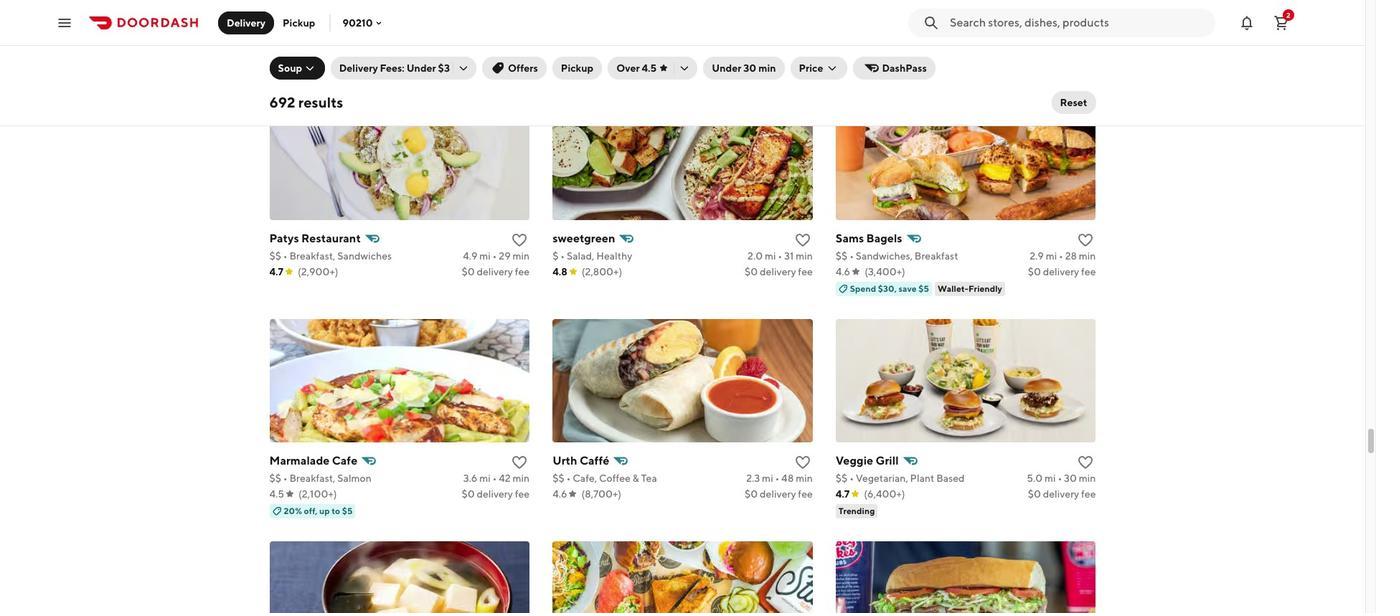 Task type: vqa. For each thing, say whether or not it's contained in the screenshot.
Veggie Grill's 4.7
yes



Task type: describe. For each thing, give the bounding box(es) containing it.
click to add this store to your saved list image for marmalade cafe
[[511, 454, 528, 471]]

price
[[799, 62, 824, 74]]

sams bagels
[[836, 232, 903, 245]]

delivery for (177)
[[1044, 44, 1080, 55]]

$​0 delivery fee for grill
[[1029, 489, 1097, 500]]

0 vertical spatial 4.6
[[836, 44, 851, 55]]

5.0
[[1028, 473, 1043, 484]]

0 horizontal spatial pickup
[[283, 17, 315, 28]]

salmon
[[338, 473, 372, 484]]

$​0 for restaurant
[[462, 266, 475, 278]]

$$ • cafe, coffee & tea
[[553, 473, 657, 484]]

5.0 mi • 30 min
[[1028, 473, 1097, 484]]

$​0 delivery fee for restaurant
[[462, 266, 530, 278]]

(177)
[[865, 44, 887, 55]]

2.0
[[748, 250, 763, 262]]

• right $
[[561, 250, 565, 262]]

$$ for sams bagels
[[836, 250, 848, 262]]

$5 for 7.9 mi • 55 min
[[909, 61, 919, 72]]

sandwiches,
[[856, 250, 913, 262]]

marmalade cafe
[[270, 454, 358, 468]]

under inside button
[[712, 62, 742, 74]]

2.9
[[1030, 250, 1044, 262]]

(8,700+)
[[582, 489, 622, 500]]

offers
[[508, 62, 538, 74]]

min for veggie grill
[[1080, 473, 1097, 484]]

$$ up price button on the right of the page
[[836, 28, 848, 39]]

$$ • salvadorian, latin american
[[836, 28, 983, 39]]

delivery button
[[218, 11, 274, 34]]

click to add this store to your saved list image for sweetgreen
[[795, 232, 812, 249]]

delivery for (6,400+)
[[1044, 489, 1080, 500]]

(6,400+)
[[865, 489, 906, 500]]

2.3 mi • 48 min
[[747, 473, 813, 484]]

2.3
[[747, 473, 760, 484]]

sandwiches
[[338, 250, 392, 262]]

caffé
[[580, 454, 610, 468]]

salad,
[[567, 250, 595, 262]]

fee for (3,400+)
[[1082, 266, 1097, 278]]

fee for (177)
[[1082, 44, 1097, 55]]

fees:
[[380, 62, 405, 74]]

veggie grill
[[836, 454, 899, 468]]

under 30 min
[[712, 62, 776, 74]]

$$ • breakfast, sandwiches
[[270, 250, 392, 262]]

3.6 mi • 42 min
[[464, 473, 530, 484]]

0 vertical spatial cafe
[[270, 9, 295, 23]]

(2,100+)
[[299, 489, 337, 500]]

delivery for (2,900+)
[[477, 266, 513, 278]]

urth
[[553, 454, 578, 468]]

off, for (2,100+)
[[304, 506, 318, 517]]

off, for (177)
[[871, 61, 884, 72]]

2 $0 from the left
[[567, 61, 579, 72]]

salvadorian,
[[856, 28, 912, 39]]

bagels
[[867, 232, 903, 245]]

$​0 for vida
[[462, 44, 475, 55]]

fee for (2,800+)
[[799, 266, 813, 278]]

up for (177)
[[886, 61, 897, 72]]

0 vertical spatial pickup button
[[274, 11, 324, 34]]

patys restaurant
[[270, 232, 361, 245]]

0 horizontal spatial 4.5
[[270, 489, 284, 500]]

3 items, open order cart image
[[1274, 14, 1291, 31]]

$​0 delivery fee down 7.9 mi • 55 min
[[1029, 44, 1097, 55]]

$$ • sandwiches, breakfast
[[836, 250, 959, 262]]

mi right 7.9
[[1045, 28, 1057, 39]]

click to add this store to your saved list image for veggie grill
[[1078, 454, 1095, 471]]

urth caffé
[[553, 454, 610, 468]]

vegetarian,
[[856, 473, 909, 484]]

$$ for patys restaurant
[[270, 250, 281, 262]]

mi for sams bagels
[[1046, 250, 1058, 262]]

$​0 delivery fee for cafe
[[462, 489, 530, 500]]

min for urth caffé
[[796, 473, 813, 484]]

fee for (8,300+)
[[799, 44, 813, 55]]

fee for (8,700+)
[[799, 489, 813, 500]]

breakfast, for patys
[[290, 250, 336, 262]]

click to add this store to your saved list image for patys restaurant
[[511, 232, 528, 249]]

delivery for (2,100+)
[[477, 489, 513, 500]]

mi for sweetgreen
[[765, 250, 776, 262]]

delivery fees: under $3
[[339, 62, 450, 74]]

30 inside button
[[744, 62, 757, 74]]

$$ • vegetarian, plant based
[[836, 473, 965, 484]]

takeout
[[338, 28, 375, 39]]

breakfast
[[915, 250, 959, 262]]

• left 42 at the left
[[493, 473, 497, 484]]

friendly
[[969, 283, 1003, 294]]

save
[[899, 283, 917, 294]]

delivery for (2,800+)
[[760, 266, 797, 278]]

692
[[270, 94, 296, 111]]

spend
[[851, 283, 877, 294]]

over 4.5
[[617, 62, 657, 74]]

fee down (3,500+)
[[332, 61, 345, 72]]

(2,800+)
[[582, 266, 623, 278]]

$$ for veggie grill
[[836, 473, 848, 484]]

under 30 min button
[[704, 57, 785, 80]]

click to add this store to your saved list image up 7.9 mi • 55 min
[[1078, 9, 1095, 26]]

2.0 mi • 31 min
[[748, 250, 813, 262]]

dashpass
[[883, 62, 927, 74]]

spend $30, save $5
[[851, 283, 930, 294]]

click to add this store to your saved list image for urth caffé
[[795, 454, 812, 471]]

breakfast, for marmalade
[[290, 473, 336, 484]]

mi for patys restaurant
[[480, 250, 491, 262]]

42
[[499, 473, 511, 484]]

1 horizontal spatial cafe
[[332, 454, 358, 468]]

latin
[[914, 28, 937, 39]]

delivery for delivery fees: under $3
[[339, 62, 378, 74]]

1 $0 from the left
[[284, 61, 295, 72]]

$​0 for grill
[[1029, 489, 1042, 500]]

1 horizontal spatial pickup button
[[553, 57, 602, 80]]

$
[[553, 250, 559, 262]]

over 4.5 button
[[608, 57, 698, 80]]

• down cafe vida
[[283, 28, 288, 39]]

• left salvadorian,
[[850, 28, 854, 39]]

reset
[[1061, 97, 1088, 108]]

7.9
[[1031, 28, 1043, 39]]

veggie
[[836, 454, 874, 468]]

min right 55
[[1080, 28, 1097, 39]]



Task type: locate. For each thing, give the bounding box(es) containing it.
vida
[[297, 9, 322, 23]]

click to add this store to your saved list image for sams bagels
[[1078, 232, 1095, 249]]

4.7 for veggie grill
[[836, 489, 850, 500]]

delivery for (8,300+)
[[760, 44, 797, 55]]

pickup down (8,300+)
[[561, 62, 594, 74]]

4.7 for cafe vida
[[270, 44, 284, 55]]

4.7 left (8,300+)
[[553, 44, 567, 55]]

$0 right offers at left top
[[567, 61, 579, 72]]

fee down store search: begin typing to search for stores available on doordash text field
[[1082, 44, 1097, 55]]

$$ down urth
[[553, 473, 565, 484]]

0 vertical spatial 20%
[[851, 61, 869, 72]]

1 horizontal spatial $0
[[567, 61, 579, 72]]

4.6 for urth caffé
[[553, 489, 567, 500]]

min for patys restaurant
[[513, 250, 530, 262]]

30 left price at the right top
[[744, 62, 757, 74]]

cafe
[[270, 9, 295, 23], [332, 454, 358, 468]]

48
[[782, 473, 794, 484]]

$30,
[[879, 283, 897, 294]]

click to add this store to your saved list image
[[1078, 9, 1095, 26], [511, 232, 528, 249], [795, 232, 812, 249], [1078, 454, 1095, 471]]

3.6
[[464, 473, 478, 484]]

mi right the 5.0
[[1045, 473, 1056, 484]]

click to add this store to your saved list image up 2.0 mi • 31 min
[[795, 232, 812, 249]]

0 horizontal spatial to
[[332, 506, 340, 517]]

1 horizontal spatial off,
[[871, 61, 884, 72]]

mi right the 2.3
[[762, 473, 774, 484]]

1 vertical spatial pickup button
[[553, 57, 602, 80]]

• left 48
[[776, 473, 780, 484]]

1 horizontal spatial delivery
[[339, 62, 378, 74]]

1 horizontal spatial to
[[898, 61, 907, 72]]

• left cafe, on the left bottom of the page
[[567, 473, 571, 484]]

min right the 5.0
[[1080, 473, 1097, 484]]

delivery inside button
[[227, 17, 266, 28]]

20% off, up to $5 for (2,100+)
[[284, 506, 353, 517]]

0 horizontal spatial up
[[319, 506, 330, 517]]

30
[[744, 62, 757, 74], [1065, 473, 1078, 484]]

pickup button
[[274, 11, 324, 34], [553, 57, 602, 80]]

• left 29
[[493, 250, 497, 262]]

$​0 delivery fee down 5.0 mi • 30 min
[[1029, 489, 1097, 500]]

28
[[1066, 250, 1078, 262]]

delivery down (3,500+)
[[297, 61, 330, 72]]

min right 29
[[513, 250, 530, 262]]

0 horizontal spatial $0
[[284, 61, 295, 72]]

mi right '3.6'
[[480, 473, 491, 484]]

1 horizontal spatial pickup
[[561, 62, 594, 74]]

delivery down 2.0 mi • 31 min
[[760, 266, 797, 278]]

fee down 4.9 mi • 29 min
[[515, 266, 530, 278]]

fee
[[515, 44, 530, 55], [799, 44, 813, 55], [1082, 44, 1097, 55], [332, 61, 345, 72], [615, 61, 628, 72], [515, 266, 530, 278], [799, 266, 813, 278], [1082, 266, 1097, 278], [515, 489, 530, 500], [799, 489, 813, 500], [1082, 489, 1097, 500]]

4.5 inside button
[[642, 62, 657, 74]]

under
[[407, 62, 436, 74], [712, 62, 742, 74]]

4.7 up trending
[[836, 489, 850, 500]]

fee down 3.6 mi • 42 min
[[515, 489, 530, 500]]

fee up offers at left top
[[515, 44, 530, 55]]

1 vertical spatial up
[[319, 506, 330, 517]]

tea
[[641, 473, 657, 484]]

1 horizontal spatial click to add this store to your saved list image
[[795, 454, 812, 471]]

cafe vida
[[270, 9, 322, 23]]

0 vertical spatial breakfast,
[[290, 28, 336, 39]]

0 horizontal spatial click to add this store to your saved list image
[[511, 454, 528, 471]]

1 vertical spatial 20%
[[284, 506, 302, 517]]

trending
[[839, 506, 875, 517]]

1 vertical spatial $5
[[919, 283, 930, 294]]

cafe left vida
[[270, 9, 295, 23]]

fee for (3,500+)
[[515, 44, 530, 55]]

1 vertical spatial 4.5
[[270, 489, 284, 500]]

90210 button
[[343, 17, 385, 28]]

1 horizontal spatial 20%
[[851, 61, 869, 72]]

2
[[1287, 10, 1291, 19]]

2 $0 delivery fee from the left
[[567, 61, 628, 72]]

(3,400+)
[[865, 266, 906, 278]]

soup button
[[270, 57, 325, 80]]

mi right 2.9
[[1046, 250, 1058, 262]]

2.9 mi • 28 min
[[1030, 250, 1097, 262]]

(2,900+)
[[298, 266, 339, 278]]

20% down (2,100+)
[[284, 506, 302, 517]]

mi for marmalade cafe
[[480, 473, 491, 484]]

• right the 5.0
[[1058, 473, 1063, 484]]

1 horizontal spatial $0 delivery fee
[[567, 61, 628, 72]]

0 horizontal spatial 30
[[744, 62, 757, 74]]

$​0 delivery fee up price at the right top
[[745, 44, 813, 55]]

$​0 delivery fee for caffé
[[745, 489, 813, 500]]

notification bell image
[[1239, 14, 1256, 31]]

min for sams bagels
[[1080, 250, 1097, 262]]

2 button
[[1268, 8, 1297, 37]]

fee down 2.0 mi • 31 min
[[799, 266, 813, 278]]

0 vertical spatial 20% off, up to $5
[[851, 61, 919, 72]]

3 breakfast, from the top
[[290, 473, 336, 484]]

$$ down sams
[[836, 250, 848, 262]]

$$ for marmalade cafe
[[270, 473, 281, 484]]

0 vertical spatial pickup
[[283, 17, 315, 28]]

4.6 up spend
[[836, 266, 851, 278]]

$ • salad, healthy
[[553, 250, 633, 262]]

$$ down "veggie"
[[836, 473, 848, 484]]

$$ down patys
[[270, 250, 281, 262]]

1 vertical spatial delivery
[[339, 62, 378, 74]]

min right 28
[[1080, 250, 1097, 262]]

min for sweetgreen
[[796, 250, 813, 262]]

$0 delivery fee down (3,500+)
[[284, 61, 345, 72]]

0 vertical spatial to
[[898, 61, 907, 72]]

wallet-
[[938, 283, 969, 294]]

1 horizontal spatial up
[[886, 61, 897, 72]]

pickup button up (3,500+)
[[274, 11, 324, 34]]

$$ • breakfast, takeout
[[270, 28, 375, 39]]

delivery up offers button
[[477, 44, 513, 55]]

min for marmalade cafe
[[513, 473, 530, 484]]

• left 31
[[778, 250, 783, 262]]

$​0 for bagels
[[1029, 266, 1042, 278]]

click to add this store to your saved list image
[[1078, 232, 1095, 249], [511, 454, 528, 471], [795, 454, 812, 471]]

20% down (177)
[[851, 61, 869, 72]]

2 vertical spatial $5
[[342, 506, 353, 517]]

fee down 2.3 mi • 48 min
[[799, 489, 813, 500]]

fee for (2,100+)
[[515, 489, 530, 500]]

fee down 5.0 mi • 30 min
[[1082, 489, 1097, 500]]

2 breakfast, from the top
[[290, 250, 336, 262]]

$​0 for cafe
[[462, 489, 475, 500]]

price button
[[791, 57, 848, 80]]

1 horizontal spatial 20% off, up to $5
[[851, 61, 919, 72]]

4.5
[[642, 62, 657, 74], [270, 489, 284, 500]]

patys
[[270, 232, 299, 245]]

4.5 down marmalade
[[270, 489, 284, 500]]

mi for urth caffé
[[762, 473, 774, 484]]

$​0 delivery fee down 3.6 mi • 42 min
[[462, 489, 530, 500]]

healthy
[[597, 250, 633, 262]]

(8,300+)
[[581, 44, 622, 55]]

• down sams
[[850, 250, 854, 262]]

20% for (2,100+)
[[284, 506, 302, 517]]

soup
[[278, 62, 302, 74]]

grill
[[876, 454, 899, 468]]

1 vertical spatial cafe
[[332, 454, 358, 468]]

delivery for (3,400+)
[[1044, 266, 1080, 278]]

• down marmalade
[[283, 473, 288, 484]]

55
[[1065, 28, 1078, 39]]

$$ for urth caffé
[[553, 473, 565, 484]]

sweetgreen
[[553, 232, 616, 245]]

min left price at the right top
[[759, 62, 776, 74]]

up
[[886, 61, 897, 72], [319, 506, 330, 517]]

1 horizontal spatial under
[[712, 62, 742, 74]]

delivery for (8,700+)
[[760, 489, 797, 500]]

click to add this store to your saved list image up 2.9 mi • 28 min
[[1078, 232, 1095, 249]]

0 vertical spatial 30
[[744, 62, 757, 74]]

2 vertical spatial 4.6
[[553, 489, 567, 500]]

delivery down 2.9 mi • 28 min
[[1044, 266, 1080, 278]]

mi right 4.9
[[480, 250, 491, 262]]

31
[[785, 250, 794, 262]]

$​0 delivery fee for bagels
[[1029, 266, 1097, 278]]

0 horizontal spatial 20% off, up to $5
[[284, 506, 353, 517]]

$$
[[270, 28, 281, 39], [836, 28, 848, 39], [270, 250, 281, 262], [836, 250, 848, 262], [270, 473, 281, 484], [553, 473, 565, 484], [836, 473, 848, 484]]

off, down (2,100+)
[[304, 506, 318, 517]]

2 horizontal spatial click to add this store to your saved list image
[[1078, 232, 1095, 249]]

over
[[617, 62, 640, 74]]

1 vertical spatial to
[[332, 506, 340, 517]]

pickup button down (8,300+)
[[553, 57, 602, 80]]

90210
[[343, 17, 373, 28]]

$​0 delivery fee
[[462, 44, 530, 55], [745, 44, 813, 55], [1029, 44, 1097, 55], [462, 266, 530, 278], [745, 266, 813, 278], [1029, 266, 1097, 278], [462, 489, 530, 500], [745, 489, 813, 500], [1029, 489, 1097, 500]]

offers button
[[482, 57, 547, 80]]

0 horizontal spatial under
[[407, 62, 436, 74]]

up for (2,100+)
[[319, 506, 330, 517]]

4.6 down urth
[[553, 489, 567, 500]]

delivery up under 30 min button
[[760, 44, 797, 55]]

4.7 down patys
[[270, 266, 284, 278]]

1 vertical spatial 4.6
[[836, 266, 851, 278]]

0 vertical spatial delivery
[[227, 17, 266, 28]]

• left 55
[[1059, 28, 1063, 39]]

american
[[939, 28, 983, 39]]

up down (177)
[[886, 61, 897, 72]]

1 breakfast, from the top
[[290, 28, 336, 39]]

• left 28
[[1060, 250, 1064, 262]]

$5 right save
[[919, 283, 930, 294]]

$$ • breakfast, salmon
[[270, 473, 372, 484]]

1 horizontal spatial 4.5
[[642, 62, 657, 74]]

delivery for (3,500+)
[[477, 44, 513, 55]]

mi
[[1045, 28, 1057, 39], [480, 250, 491, 262], [765, 250, 776, 262], [1046, 250, 1058, 262], [480, 473, 491, 484], [762, 473, 774, 484], [1045, 473, 1056, 484]]

min inside button
[[759, 62, 776, 74]]

$0 up '692'
[[284, 61, 295, 72]]

open menu image
[[56, 14, 73, 31]]

$​0 delivery fee for vida
[[462, 44, 530, 55]]

$​0 for caffé
[[745, 489, 758, 500]]

1 $0 delivery fee from the left
[[284, 61, 345, 72]]

20% for (177)
[[851, 61, 869, 72]]

Store search: begin typing to search for stores available on DoorDash text field
[[950, 15, 1207, 31]]

click to add this store to your saved list image up 5.0 mi • 30 min
[[1078, 454, 1095, 471]]

0 vertical spatial up
[[886, 61, 897, 72]]

20% off, up to $5
[[851, 61, 919, 72], [284, 506, 353, 517]]

marmalade
[[270, 454, 330, 468]]

to
[[898, 61, 907, 72], [332, 506, 340, 517]]

(3,500+)
[[298, 44, 339, 55]]

$​0 delivery fee up offers button
[[462, 44, 530, 55]]

$​0
[[462, 44, 475, 55], [745, 44, 758, 55], [1029, 44, 1042, 55], [462, 266, 475, 278], [745, 266, 758, 278], [1029, 266, 1042, 278], [462, 489, 475, 500], [745, 489, 758, 500], [1029, 489, 1042, 500]]

off,
[[871, 61, 884, 72], [304, 506, 318, 517]]

&
[[633, 473, 639, 484]]

off, down (177)
[[871, 61, 884, 72]]

$5 for 3.6 mi • 42 min
[[342, 506, 353, 517]]

fee down (8,300+)
[[615, 61, 628, 72]]

reset button
[[1052, 91, 1097, 114]]

• down patys
[[283, 250, 288, 262]]

2 under from the left
[[712, 62, 742, 74]]

delivery for delivery
[[227, 17, 266, 28]]

cafe,
[[573, 473, 597, 484]]

0 horizontal spatial delivery
[[227, 17, 266, 28]]

to down (2,100+)
[[332, 506, 340, 517]]

restaurant
[[301, 232, 361, 245]]

692 results
[[270, 94, 343, 111]]

0 horizontal spatial $0 delivery fee
[[284, 61, 345, 72]]

0 vertical spatial 4.5
[[642, 62, 657, 74]]

results
[[298, 94, 343, 111]]

fee up price at the right top
[[799, 44, 813, 55]]

fee for (6,400+)
[[1082, 489, 1097, 500]]

min right 42 at the left
[[513, 473, 530, 484]]

to for (2,100+)
[[332, 506, 340, 517]]

20% off, up to $5 for (177)
[[851, 61, 919, 72]]

breakfast, up (2,100+)
[[290, 473, 336, 484]]

1 vertical spatial 30
[[1065, 473, 1078, 484]]

sams
[[836, 232, 865, 245]]

$$ down cafe vida
[[270, 28, 281, 39]]

0 horizontal spatial pickup button
[[274, 11, 324, 34]]

2 vertical spatial breakfast,
[[290, 473, 336, 484]]

mi for veggie grill
[[1045, 473, 1056, 484]]

delivery down 5.0 mi • 30 min
[[1044, 489, 1080, 500]]

1 vertical spatial off,
[[304, 506, 318, 517]]

• down "veggie"
[[850, 473, 854, 484]]

to down $$ • salvadorian, latin american
[[898, 61, 907, 72]]

breakfast, up (2,900+)
[[290, 250, 336, 262]]

0 vertical spatial off,
[[871, 61, 884, 72]]

delivery left fees:
[[339, 62, 378, 74]]

4.6 up price button on the right of the page
[[836, 44, 851, 55]]

0 horizontal spatial off,
[[304, 506, 318, 517]]

0 horizontal spatial 20%
[[284, 506, 302, 517]]

$5 down $$ • salvadorian, latin american
[[909, 61, 919, 72]]

20% off, up to $5 down (177)
[[851, 61, 919, 72]]

mi right '2.0'
[[765, 250, 776, 262]]

7.9 mi • 55 min
[[1031, 28, 1097, 39]]

to for (177)
[[898, 61, 907, 72]]

dashpass button
[[854, 57, 936, 80]]

0 horizontal spatial cafe
[[270, 9, 295, 23]]

4.7 for patys restaurant
[[270, 266, 284, 278]]

$​0 delivery fee down 2.9 mi • 28 min
[[1029, 266, 1097, 278]]

$3
[[438, 62, 450, 74]]

min right 31
[[796, 250, 813, 262]]

$0 delivery fee
[[284, 61, 345, 72], [567, 61, 628, 72]]

$5
[[909, 61, 919, 72], [919, 283, 930, 294], [342, 506, 353, 517]]

4.7 up soup
[[270, 44, 284, 55]]

delivery down 7.9 mi • 55 min
[[1044, 44, 1080, 55]]

20% off, up to $5 down (2,100+)
[[284, 506, 353, 517]]

up down (2,100+)
[[319, 506, 330, 517]]

$​0 delivery fee down 2.0 mi • 31 min
[[745, 266, 813, 278]]

$0 delivery fee down (8,300+)
[[567, 61, 628, 72]]

4.8
[[553, 266, 568, 278]]

1 vertical spatial breakfast,
[[290, 250, 336, 262]]

$$ down marmalade
[[270, 473, 281, 484]]

30 right the 5.0
[[1065, 473, 1078, 484]]

coffee
[[599, 473, 631, 484]]

1 under from the left
[[407, 62, 436, 74]]

29
[[499, 250, 511, 262]]

$​0 delivery fee down 4.9 mi • 29 min
[[462, 266, 530, 278]]

delivery down 2.3 mi • 48 min
[[760, 489, 797, 500]]

breakfast,
[[290, 28, 336, 39], [290, 250, 336, 262], [290, 473, 336, 484]]

$​0 delivery fee down 2.3 mi • 48 min
[[745, 489, 813, 500]]

4.6 for sams bagels
[[836, 266, 851, 278]]

1 vertical spatial pickup
[[561, 62, 594, 74]]

delivery down (8,300+)
[[580, 61, 613, 72]]

4.9 mi • 29 min
[[463, 250, 530, 262]]

breakfast, up (3,500+)
[[290, 28, 336, 39]]

1 horizontal spatial 30
[[1065, 473, 1078, 484]]

delivery
[[227, 17, 266, 28], [339, 62, 378, 74]]

1 vertical spatial 20% off, up to $5
[[284, 506, 353, 517]]

plant
[[911, 473, 935, 484]]

fee for (2,900+)
[[515, 266, 530, 278]]

click to add this store to your saved list image up 2.3 mi • 48 min
[[795, 454, 812, 471]]

0 vertical spatial $5
[[909, 61, 919, 72]]

wallet-friendly
[[938, 283, 1003, 294]]

based
[[937, 473, 965, 484]]



